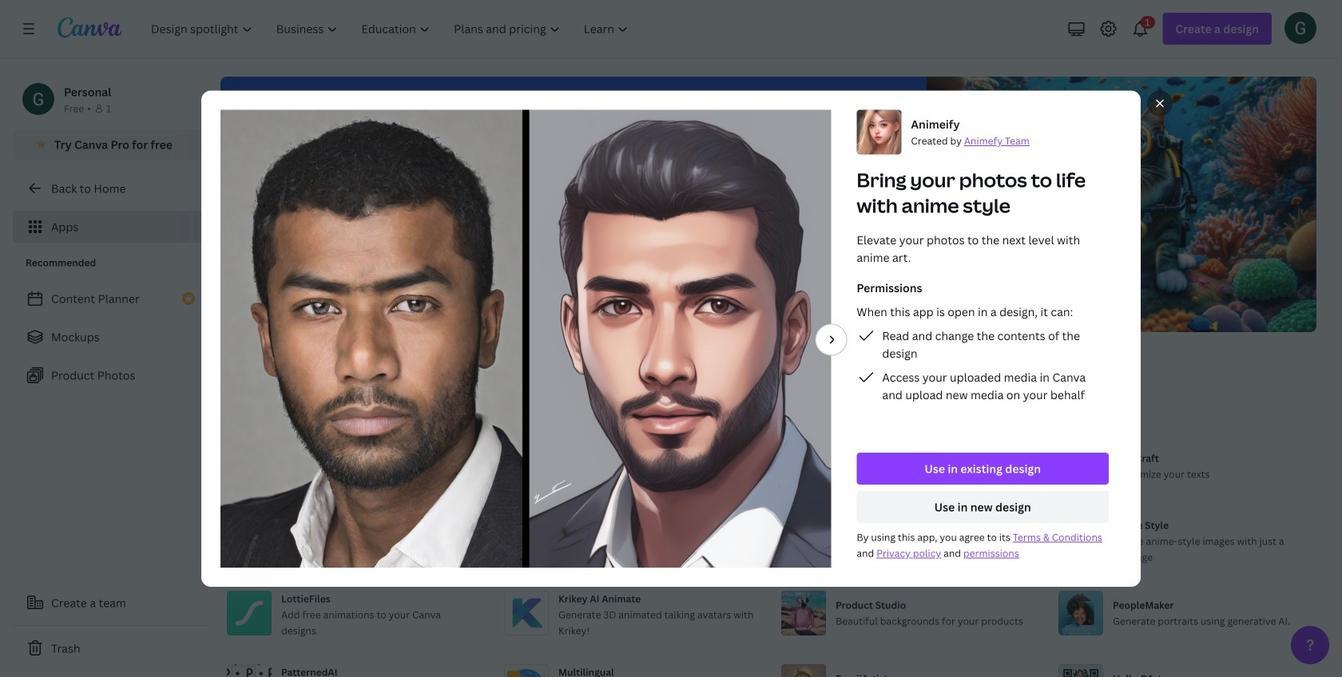 Task type: vqa. For each thing, say whether or not it's contained in the screenshot.
rightmost list
yes



Task type: describe. For each thing, give the bounding box(es) containing it.
1 horizontal spatial list
[[857, 326, 1110, 404]]

an image with a cursor next to a text box containing the prompt "a cat going scuba diving" to generate an image. the generated image of a cat doing scuba diving is behind the text box. image
[[863, 77, 1317, 333]]



Task type: locate. For each thing, give the bounding box(es) containing it.
top level navigation element
[[141, 13, 642, 45]]

list
[[13, 283, 208, 392], [857, 326, 1110, 404]]

0 horizontal spatial list
[[13, 283, 208, 392]]

Input field to search for apps search field
[[253, 346, 498, 377]]



